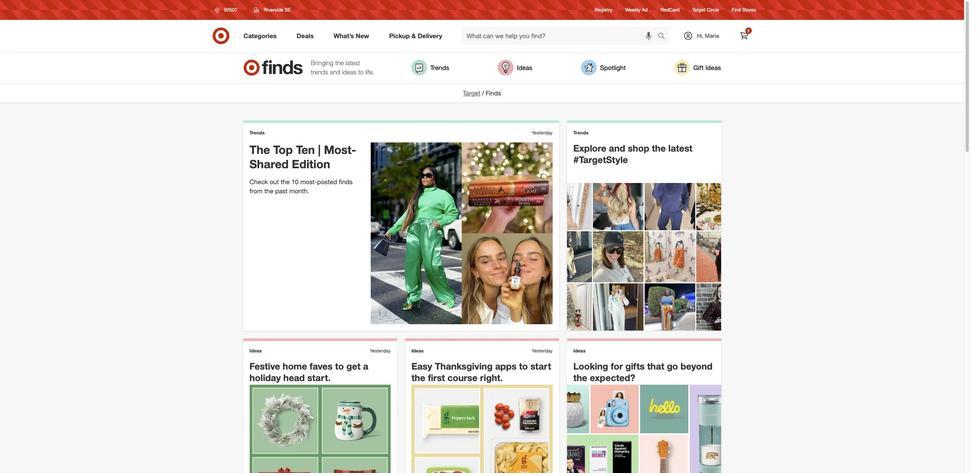 Task type: describe. For each thing, give the bounding box(es) containing it.
expected?
[[590, 372, 636, 383]]

latest inside bringing the latest trends and ideas to life.
[[346, 59, 360, 67]]

easy thanksgiving apps to start the first course right.
[[412, 361, 551, 383]]

deals
[[297, 32, 314, 40]]

riverside
[[264, 7, 283, 13]]

2
[[748, 28, 750, 33]]

edition
[[292, 157, 330, 171]]

ad
[[642, 7, 648, 13]]

target / finds
[[463, 89, 501, 97]]

explore
[[574, 143, 607, 154]]

What can we help you find? suggestions appear below search field
[[462, 27, 660, 45]]

0 horizontal spatial trends
[[250, 130, 265, 136]]

yesterday for easy thanksgiving apps to start the first course right.
[[532, 348, 553, 354]]

&
[[412, 32, 416, 40]]

the top ten | most-shared edition image
[[371, 143, 553, 325]]

pickup
[[389, 32, 410, 40]]

target for target / finds
[[463, 89, 481, 97]]

gifts
[[626, 361, 645, 372]]

festive
[[250, 361, 280, 372]]

beyond
[[681, 361, 713, 372]]

apps
[[495, 361, 517, 372]]

the inside easy thanksgiving apps to start the first course right.
[[412, 372, 425, 383]]

yesterday for festive home faves to get a holiday head start.
[[370, 348, 391, 354]]

se
[[285, 7, 291, 13]]

start.
[[307, 372, 331, 383]]

riverside se button
[[249, 3, 296, 17]]

find stores link
[[732, 7, 756, 13]]

find
[[732, 7, 741, 13]]

gift ideas link
[[674, 60, 721, 76]]

categories link
[[237, 27, 287, 45]]

delivery
[[418, 32, 442, 40]]

shared
[[250, 157, 289, 171]]

search button
[[655, 27, 674, 46]]

finds
[[339, 178, 353, 186]]

2 horizontal spatial trends
[[574, 130, 589, 136]]

past
[[275, 187, 288, 195]]

the top ten | most- shared edition
[[250, 143, 356, 171]]

trends link
[[411, 60, 449, 76]]

posted
[[317, 178, 337, 186]]

gift
[[694, 64, 704, 72]]

top
[[273, 143, 293, 157]]

redcard
[[661, 7, 680, 13]]

head
[[283, 372, 305, 383]]

month.
[[289, 187, 309, 195]]

and inside bringing the latest trends and ideas to life.
[[330, 68, 340, 76]]

the inside bringing the latest trends and ideas to life.
[[335, 59, 344, 67]]

life.
[[366, 68, 374, 76]]

92507
[[224, 7, 237, 13]]

spotlight
[[600, 64, 626, 72]]

go
[[667, 361, 678, 372]]

target circle
[[693, 7, 719, 13]]

thanksgiving
[[435, 361, 493, 372]]

and inside explore and shop the latest #targetstyle
[[609, 143, 625, 154]]

what's new
[[334, 32, 369, 40]]

from
[[250, 187, 263, 195]]

bringing the latest trends and ideas to life.
[[311, 59, 374, 76]]

collage of people showing off their #targetstyle image
[[567, 183, 721, 331]]

right.
[[480, 372, 503, 383]]

holiday
[[250, 372, 281, 383]]

/
[[482, 89, 484, 97]]

out
[[270, 178, 279, 186]]

10
[[292, 178, 299, 186]]

easy
[[412, 361, 432, 372]]

search
[[655, 32, 674, 40]]

shop
[[628, 143, 650, 154]]

weekly
[[625, 7, 641, 13]]

check
[[250, 178, 268, 186]]

hi, maria
[[697, 32, 719, 39]]

1 horizontal spatial trends
[[430, 64, 449, 72]]

categories
[[244, 32, 277, 40]]

most-
[[324, 143, 356, 157]]

course
[[448, 372, 478, 383]]

circle
[[707, 7, 719, 13]]

target for target circle
[[693, 7, 706, 13]]

to for a
[[335, 361, 344, 372]]

looking
[[574, 361, 608, 372]]

pickup & delivery link
[[382, 27, 452, 45]]

2 link
[[736, 27, 753, 45]]

weekly ad link
[[625, 7, 648, 13]]

#targetstyle
[[574, 154, 628, 165]]



Task type: locate. For each thing, give the bounding box(es) containing it.
latest
[[346, 59, 360, 67], [669, 143, 693, 154]]

ten
[[296, 143, 315, 157]]

to for the
[[519, 361, 528, 372]]

trends
[[430, 64, 449, 72], [250, 130, 265, 136], [574, 130, 589, 136]]

festive home faves to get a holiday head start.
[[250, 361, 368, 383]]

the left 10
[[281, 178, 290, 186]]

trends
[[311, 68, 328, 76]]

registry link
[[595, 7, 613, 13]]

most-
[[300, 178, 317, 186]]

0 vertical spatial target
[[693, 7, 706, 13]]

collage of gift ideas image
[[567, 385, 721, 474]]

looking for gifts that go beyond the expected?
[[574, 361, 713, 383]]

0 horizontal spatial and
[[330, 68, 340, 76]]

target circle link
[[693, 7, 719, 13]]

the
[[335, 59, 344, 67], [652, 143, 666, 154], [281, 178, 290, 186], [264, 187, 273, 195], [412, 372, 425, 383], [574, 372, 587, 383]]

1 vertical spatial latest
[[669, 143, 693, 154]]

explore and shop the latest #targetstyle
[[574, 143, 693, 165]]

redcard link
[[661, 7, 680, 13]]

festive home faves to get a holiday head start. image
[[250, 385, 391, 474]]

0 horizontal spatial latest
[[346, 59, 360, 67]]

ideas link
[[498, 60, 533, 76]]

pickup & delivery
[[389, 32, 442, 40]]

the up ideas
[[335, 59, 344, 67]]

check out the 10 most-posted finds from the past month.
[[250, 178, 353, 195]]

a
[[363, 361, 368, 372]]

the down out
[[264, 187, 273, 195]]

the down looking
[[574, 372, 587, 383]]

spotlight link
[[581, 60, 626, 76]]

what's
[[334, 32, 354, 40]]

home
[[283, 361, 307, 372]]

to left get
[[335, 361, 344, 372]]

the right shop
[[652, 143, 666, 154]]

1 horizontal spatial target
[[693, 7, 706, 13]]

to left start
[[519, 361, 528, 372]]

2 horizontal spatial to
[[519, 361, 528, 372]]

ideas inside gift ideas link
[[706, 64, 721, 72]]

0 horizontal spatial to
[[335, 361, 344, 372]]

to inside easy thanksgiving apps to start the first course right.
[[519, 361, 528, 372]]

trends up the the
[[250, 130, 265, 136]]

1 vertical spatial and
[[609, 143, 625, 154]]

the
[[250, 143, 270, 157]]

92507 button
[[210, 3, 246, 17]]

maria
[[705, 32, 719, 39]]

for
[[611, 361, 623, 372]]

target finds image
[[243, 60, 303, 76]]

the inside looking for gifts that go beyond the expected?
[[574, 372, 587, 383]]

gift ideas
[[694, 64, 721, 72]]

to inside festive home faves to get a holiday head start.
[[335, 361, 344, 372]]

finds
[[486, 89, 501, 97]]

trends up explore at the top right of page
[[574, 130, 589, 136]]

0 vertical spatial and
[[330, 68, 340, 76]]

weekly ad
[[625, 7, 648, 13]]

hi,
[[697, 32, 704, 39]]

to
[[358, 68, 364, 76], [335, 361, 344, 372], [519, 361, 528, 372]]

latest inside explore and shop the latest #targetstyle
[[669, 143, 693, 154]]

and up #targetstyle
[[609, 143, 625, 154]]

and left ideas
[[330, 68, 340, 76]]

|
[[318, 143, 321, 157]]

riverside se
[[264, 7, 291, 13]]

to left life.
[[358, 68, 364, 76]]

target left 'circle'
[[693, 7, 706, 13]]

that
[[647, 361, 665, 372]]

get
[[347, 361, 361, 372]]

1 horizontal spatial latest
[[669, 143, 693, 154]]

ideas
[[517, 64, 533, 72], [706, 64, 721, 72], [250, 348, 262, 354], [412, 348, 424, 354], [574, 348, 586, 354]]

trends down delivery
[[430, 64, 449, 72]]

0 horizontal spatial target
[[463, 89, 481, 97]]

ideas
[[342, 68, 357, 76]]

ideas inside ideas link
[[517, 64, 533, 72]]

target left /
[[463, 89, 481, 97]]

0 vertical spatial latest
[[346, 59, 360, 67]]

1 horizontal spatial and
[[609, 143, 625, 154]]

target link
[[463, 89, 481, 97]]

the down easy
[[412, 372, 425, 383]]

what's new link
[[327, 27, 379, 45]]

easy thanksgiving apps to start the first course right. image
[[412, 385, 553, 474]]

bringing
[[311, 59, 334, 67]]

1 vertical spatial target
[[463, 89, 481, 97]]

find stores
[[732, 7, 756, 13]]

faves
[[310, 361, 333, 372]]

1 horizontal spatial to
[[358, 68, 364, 76]]

the inside explore and shop the latest #targetstyle
[[652, 143, 666, 154]]

first
[[428, 372, 445, 383]]

deals link
[[290, 27, 324, 45]]

registry
[[595, 7, 613, 13]]

and
[[330, 68, 340, 76], [609, 143, 625, 154]]

target
[[693, 7, 706, 13], [463, 89, 481, 97]]

start
[[531, 361, 551, 372]]

new
[[356, 32, 369, 40]]

stores
[[743, 7, 756, 13]]

to inside bringing the latest trends and ideas to life.
[[358, 68, 364, 76]]



Task type: vqa. For each thing, say whether or not it's contained in the screenshot.
Meat & Seafood on the left
no



